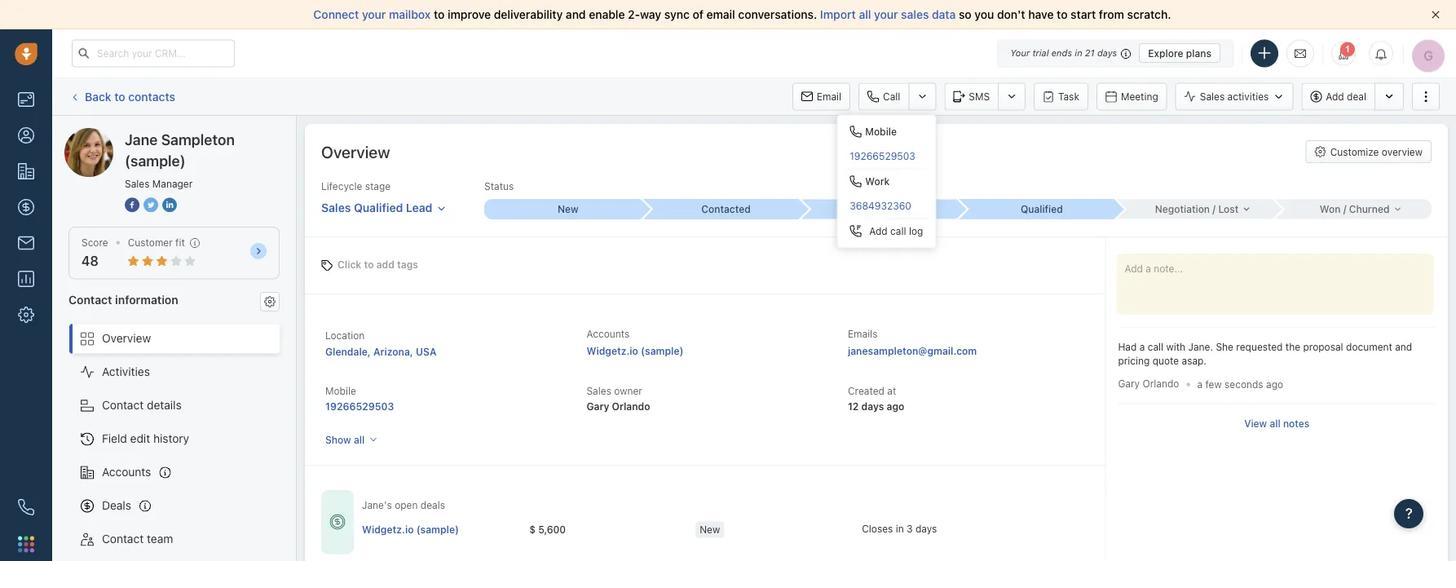 Task type: describe. For each thing, give the bounding box(es) containing it.
she
[[1217, 341, 1234, 353]]

and inside "had a call with jane. she requested the proposal document and pricing quote asap."
[[1396, 341, 1413, 353]]

1 link
[[1332, 41, 1357, 66]]

sales qualified lead link
[[321, 193, 447, 217]]

glendale, arizona, usa link
[[325, 346, 437, 357]]

won / churned link
[[1274, 200, 1432, 219]]

ends
[[1052, 48, 1073, 58]]

task
[[1059, 91, 1080, 102]]

connect your mailbox to improve deliverability and enable 2-way sync of email conversations. import all your sales data so you don't have to start from scratch.
[[314, 8, 1172, 21]]

plans
[[1187, 47, 1212, 59]]

lead
[[406, 201, 433, 214]]

document
[[1347, 341, 1393, 353]]

explore plans link
[[1140, 43, 1221, 63]]

new link
[[485, 199, 642, 220]]

lifecycle
[[321, 181, 362, 192]]

contact for contact information
[[69, 293, 112, 306]]

negotiation / lost
[[1156, 204, 1239, 215]]

glendale,
[[325, 346, 371, 357]]

have
[[1029, 8, 1054, 21]]

2 your from the left
[[875, 8, 899, 21]]

phone element
[[10, 491, 42, 524]]

mobile 19266529503
[[325, 385, 394, 412]]

view
[[1245, 418, 1268, 429]]

so
[[959, 8, 972, 21]]

1 horizontal spatial qualified
[[1021, 204, 1063, 215]]

data
[[932, 8, 956, 21]]

to left add
[[364, 259, 374, 270]]

2 horizontal spatial days
[[1098, 48, 1118, 58]]

back to contacts link
[[69, 84, 176, 109]]

call link
[[859, 83, 909, 111]]

jane's open deals
[[362, 500, 445, 511]]

contact for contact details
[[102, 399, 144, 412]]

all for view all notes
[[1270, 418, 1281, 429]]

customer fit
[[128, 237, 185, 248]]

connect
[[314, 8, 359, 21]]

ago inside created at 12 days ago
[[887, 401, 905, 412]]

email
[[817, 91, 842, 102]]

contact team
[[102, 532, 173, 546]]

email button
[[793, 83, 851, 111]]

you
[[975, 8, 995, 21]]

0 vertical spatial new
[[558, 204, 579, 215]]

a inside "had a call with jane. she requested the proposal document and pricing quote asap."
[[1140, 341, 1145, 353]]

(sample) up the sales manager
[[125, 152, 186, 169]]

sales
[[901, 8, 929, 21]]

closes in 3 days
[[862, 523, 938, 535]]

deals
[[102, 499, 131, 512]]

(sample) inside accounts widgetz.io (sample)
[[641, 345, 684, 357]]

48 button
[[82, 253, 99, 269]]

jane inside jane sampleton (sample)
[[125, 131, 158, 148]]

contact details
[[102, 399, 182, 412]]

location glendale, arizona, usa
[[325, 330, 437, 357]]

contact information
[[69, 293, 178, 306]]

linkedin circled image
[[162, 196, 177, 213]]

5,600
[[539, 524, 566, 535]]

mailbox
[[389, 8, 431, 21]]

mng settings image
[[264, 296, 276, 307]]

overview
[[1382, 146, 1423, 157]]

1 horizontal spatial overview
[[321, 142, 390, 161]]

1 horizontal spatial a
[[1198, 378, 1203, 390]]

your
[[1011, 48, 1030, 58]]

pricing
[[1119, 355, 1150, 367]]

interested button
[[800, 200, 958, 219]]

twitter circled image
[[144, 196, 158, 213]]

seconds
[[1225, 378, 1264, 390]]

send email image
[[1295, 47, 1307, 60]]

proposal
[[1304, 341, 1344, 353]]

48
[[82, 253, 99, 269]]

click to add tags
[[338, 259, 418, 270]]

location
[[325, 330, 365, 341]]

3684932360
[[850, 200, 912, 212]]

sms
[[969, 91, 990, 102]]

sales inside sales owner gary orlando
[[587, 385, 612, 397]]

in inside row
[[896, 523, 904, 535]]

conversations.
[[739, 8, 818, 21]]

1 horizontal spatial widgetz.io (sample) link
[[587, 345, 684, 357]]

a few seconds ago
[[1198, 378, 1284, 390]]

churned
[[1350, 204, 1390, 215]]

/ for won
[[1344, 204, 1347, 215]]

row containing closes in 3 days
[[362, 513, 1029, 547]]

1 vertical spatial widgetz.io
[[362, 524, 414, 535]]

history
[[153, 432, 189, 445]]

scratch.
[[1128, 8, 1172, 21]]

0 horizontal spatial jane
[[97, 128, 122, 141]]

19266529503 inside '19266529503' link
[[850, 150, 916, 162]]

facebook circled image
[[125, 196, 139, 213]]

qualified link
[[958, 199, 1116, 220]]

jane's
[[362, 500, 392, 511]]

emails janesampleton@gmail.com
[[848, 328, 977, 357]]

of
[[693, 8, 704, 21]]

from
[[1100, 8, 1125, 21]]

import
[[821, 8, 856, 21]]

mobile for mobile 19266529503
[[325, 385, 356, 397]]

jane.
[[1189, 341, 1214, 353]]

field
[[102, 432, 127, 445]]

deal
[[1348, 91, 1367, 102]]

widgetz.io (sample) link inside row
[[362, 523, 459, 537]]

back
[[85, 90, 111, 103]]

3684932360 link
[[838, 194, 936, 218]]

12
[[848, 401, 859, 412]]

add deal button
[[1302, 83, 1375, 111]]

close image
[[1432, 11, 1441, 19]]

had a call with jane. she requested the proposal document and pricing quote asap.
[[1119, 341, 1413, 367]]

$
[[530, 524, 536, 535]]

your trial ends in 21 days
[[1011, 48, 1118, 58]]

gary orlando
[[1119, 378, 1180, 389]]

log
[[909, 225, 924, 237]]

interested link
[[800, 200, 958, 219]]

owner
[[614, 385, 643, 397]]

call button
[[859, 83, 909, 111]]

task button
[[1034, 83, 1089, 111]]



Task type: locate. For each thing, give the bounding box(es) containing it.
1 vertical spatial add
[[870, 225, 888, 237]]

1 / from the left
[[1213, 204, 1216, 215]]

jane down contacts
[[125, 131, 158, 148]]

negotiation
[[1156, 204, 1211, 215]]

mobile down the glendale,
[[325, 385, 356, 397]]

sampleton down contacts
[[125, 128, 182, 141]]

1 vertical spatial all
[[1270, 418, 1281, 429]]

ago right seconds
[[1267, 378, 1284, 390]]

orlando inside sales owner gary orlando
[[612, 401, 651, 412]]

1 horizontal spatial days
[[916, 523, 938, 535]]

accounts up owner
[[587, 328, 630, 340]]

phone image
[[18, 499, 34, 516]]

1 horizontal spatial widgetz.io
[[587, 345, 639, 357]]

manager
[[152, 178, 193, 189]]

call up quote
[[1148, 341, 1164, 353]]

contact down 48
[[69, 293, 112, 306]]

1 vertical spatial days
[[862, 401, 884, 412]]

0 horizontal spatial days
[[862, 401, 884, 412]]

negotiation / lost link
[[1116, 200, 1274, 219]]

lifecycle stage
[[321, 181, 391, 192]]

0 horizontal spatial /
[[1213, 204, 1216, 215]]

0 vertical spatial widgetz.io (sample) link
[[587, 345, 684, 357]]

stage
[[365, 181, 391, 192]]

0 vertical spatial orlando
[[1143, 378, 1180, 389]]

1 vertical spatial ago
[[887, 401, 905, 412]]

1 vertical spatial gary
[[587, 401, 610, 412]]

container_wx8msf4aqz5i3rn1 image
[[330, 514, 346, 530]]

0 vertical spatial 19266529503 link
[[838, 144, 936, 168]]

gary down the pricing
[[1119, 378, 1140, 389]]

1 vertical spatial accounts
[[102, 465, 151, 479]]

all right show
[[354, 434, 365, 445]]

1 vertical spatial a
[[1198, 378, 1203, 390]]

1 horizontal spatial in
[[1075, 48, 1083, 58]]

view all notes
[[1245, 418, 1310, 429]]

1 horizontal spatial your
[[875, 8, 899, 21]]

add for add call log
[[870, 225, 888, 237]]

1 horizontal spatial and
[[1396, 341, 1413, 353]]

0 vertical spatial contact
[[69, 293, 112, 306]]

trial
[[1033, 48, 1049, 58]]

sales for sales manager
[[125, 178, 150, 189]]

0 horizontal spatial ago
[[887, 401, 905, 412]]

add inside button
[[1327, 91, 1345, 102]]

in left 3
[[896, 523, 904, 535]]

deliverability
[[494, 8, 563, 21]]

mobile down call button
[[866, 126, 897, 137]]

gary inside sales owner gary orlando
[[587, 401, 610, 412]]

(sample) inside row
[[417, 524, 459, 535]]

call inside "had a call with jane. she requested the proposal document and pricing quote asap."
[[1148, 341, 1164, 353]]

accounts widgetz.io (sample)
[[587, 328, 684, 357]]

customize overview button
[[1306, 140, 1432, 163]]

1 horizontal spatial add
[[1327, 91, 1345, 102]]

janesampleton@gmail.com link
[[848, 343, 977, 359]]

overview up lifecycle stage
[[321, 142, 390, 161]]

19266529503 up work
[[850, 150, 916, 162]]

your left sales
[[875, 8, 899, 21]]

view all notes link
[[1245, 416, 1310, 430]]

to right mailbox
[[434, 8, 445, 21]]

accounts inside accounts widgetz.io (sample)
[[587, 328, 630, 340]]

your
[[362, 8, 386, 21], [875, 8, 899, 21]]

sales for sales activities
[[1201, 91, 1225, 102]]

1 vertical spatial overview
[[102, 332, 151, 345]]

0 horizontal spatial 19266529503 link
[[325, 401, 394, 412]]

0 vertical spatial all
[[859, 8, 872, 21]]

all for show all
[[354, 434, 365, 445]]

2-
[[628, 8, 640, 21]]

(sample) down deals
[[417, 524, 459, 535]]

created
[[848, 385, 885, 397]]

orlando down quote
[[1143, 378, 1180, 389]]

accounts
[[587, 328, 630, 340], [102, 465, 151, 479]]

sampleton up manager
[[161, 131, 235, 148]]

customize
[[1331, 146, 1380, 157]]

0 horizontal spatial new
[[558, 204, 579, 215]]

19266529503 link
[[838, 144, 936, 168], [325, 401, 394, 412]]

closes
[[862, 523, 893, 535]]

sales up facebook circled image
[[125, 178, 150, 189]]

call
[[883, 91, 901, 102]]

sync
[[665, 8, 690, 21]]

1 horizontal spatial accounts
[[587, 328, 630, 340]]

all inside view all notes 'link'
[[1270, 418, 1281, 429]]

(sample) up manager
[[185, 128, 231, 141]]

ago down at
[[887, 401, 905, 412]]

sales left activities at the top right of the page
[[1201, 91, 1225, 102]]

days
[[1098, 48, 1118, 58], [862, 401, 884, 412], [916, 523, 938, 535]]

1 vertical spatial in
[[896, 523, 904, 535]]

widgetz.io
[[587, 345, 639, 357], [362, 524, 414, 535]]

orlando down owner
[[612, 401, 651, 412]]

0 horizontal spatial add
[[870, 225, 888, 237]]

1 horizontal spatial /
[[1344, 204, 1347, 215]]

with
[[1167, 341, 1186, 353]]

1 vertical spatial mobile
[[325, 385, 356, 397]]

0 vertical spatial add
[[1327, 91, 1345, 102]]

mobile inside mobile 19266529503
[[325, 385, 356, 397]]

0 vertical spatial in
[[1075, 48, 1083, 58]]

1 horizontal spatial orlando
[[1143, 378, 1180, 389]]

0 vertical spatial mobile
[[866, 126, 897, 137]]

contacts
[[128, 90, 175, 103]]

lost
[[1219, 204, 1239, 215]]

sampleton
[[125, 128, 182, 141], [161, 131, 235, 148]]

1 vertical spatial new
[[700, 524, 720, 535]]

21
[[1086, 48, 1095, 58]]

sales activities
[[1201, 91, 1269, 102]]

19266529503 up show all
[[325, 401, 394, 412]]

1 horizontal spatial 19266529503
[[850, 150, 916, 162]]

0 horizontal spatial widgetz.io (sample) link
[[362, 523, 459, 537]]

0 vertical spatial gary
[[1119, 378, 1140, 389]]

status
[[485, 181, 514, 192]]

days inside created at 12 days ago
[[862, 401, 884, 412]]

emails
[[848, 328, 878, 340]]

0 vertical spatial overview
[[321, 142, 390, 161]]

requested
[[1237, 341, 1283, 353]]

1 horizontal spatial gary
[[1119, 378, 1140, 389]]

1 vertical spatial contact
[[102, 399, 144, 412]]

gary down accounts widgetz.io (sample)
[[587, 401, 610, 412]]

details
[[147, 399, 182, 412]]

0 vertical spatial and
[[566, 8, 586, 21]]

jane sampleton (sample) up manager
[[125, 131, 235, 169]]

had
[[1119, 341, 1137, 353]]

0 vertical spatial call
[[891, 225, 907, 237]]

0 vertical spatial widgetz.io
[[587, 345, 639, 357]]

2 / from the left
[[1344, 204, 1347, 215]]

widgetz.io inside accounts widgetz.io (sample)
[[587, 345, 639, 357]]

won / churned
[[1320, 204, 1390, 215]]

widgetz.io up owner
[[587, 345, 639, 357]]

1 vertical spatial 19266529503 link
[[325, 401, 394, 412]]

information
[[115, 293, 178, 306]]

0 horizontal spatial qualified
[[354, 201, 403, 214]]

all right view
[[1270, 418, 1281, 429]]

0 horizontal spatial call
[[891, 225, 907, 237]]

meeting
[[1122, 91, 1159, 102]]

interested
[[857, 204, 906, 215]]

widgetz.io down jane's
[[362, 524, 414, 535]]

sales down 'lifecycle'
[[321, 201, 351, 214]]

1 vertical spatial and
[[1396, 341, 1413, 353]]

0 horizontal spatial widgetz.io
[[362, 524, 414, 535]]

1
[[1346, 44, 1351, 54]]

/ left lost
[[1213, 204, 1216, 215]]

days inside row
[[916, 523, 938, 535]]

0 vertical spatial days
[[1098, 48, 1118, 58]]

mobile for mobile
[[866, 126, 897, 137]]

0 vertical spatial ago
[[1267, 378, 1284, 390]]

1 horizontal spatial 19266529503 link
[[838, 144, 936, 168]]

sms button
[[945, 83, 999, 111]]

in left 21
[[1075, 48, 1083, 58]]

and right document
[[1396, 341, 1413, 353]]

0 horizontal spatial orlando
[[612, 401, 651, 412]]

to right back
[[114, 90, 125, 103]]

few
[[1206, 378, 1222, 390]]

activities
[[1228, 91, 1269, 102]]

email
[[707, 8, 736, 21]]

row
[[362, 513, 1029, 547]]

0 horizontal spatial gary
[[587, 401, 610, 412]]

19266529503
[[850, 150, 916, 162], [325, 401, 394, 412]]

jane down back
[[97, 128, 122, 141]]

2 horizontal spatial all
[[1270, 418, 1281, 429]]

days for created at 12 days ago
[[862, 401, 884, 412]]

1 horizontal spatial new
[[700, 524, 720, 535]]

0 horizontal spatial all
[[354, 434, 365, 445]]

sales for sales qualified lead
[[321, 201, 351, 214]]

days down the created
[[862, 401, 884, 412]]

0 horizontal spatial in
[[896, 523, 904, 535]]

call left 'log'
[[891, 225, 907, 237]]

(sample) up owner
[[641, 345, 684, 357]]

accounts for accounts widgetz.io (sample)
[[587, 328, 630, 340]]

1 vertical spatial call
[[1148, 341, 1164, 353]]

add down "interested" link
[[870, 225, 888, 237]]

contact down deals
[[102, 532, 144, 546]]

overview up the activities at the bottom of page
[[102, 332, 151, 345]]

janesampleton@gmail.com
[[848, 345, 977, 357]]

days for closes in 3 days
[[916, 523, 938, 535]]

0 horizontal spatial 19266529503
[[325, 401, 394, 412]]

1 vertical spatial widgetz.io (sample) link
[[362, 523, 459, 537]]

sales left owner
[[587, 385, 612, 397]]

click
[[338, 259, 362, 270]]

new inside row
[[700, 524, 720, 535]]

days right 3
[[916, 523, 938, 535]]

1 horizontal spatial mobile
[[866, 126, 897, 137]]

field edit history
[[102, 432, 189, 445]]

$ 5,600
[[530, 524, 566, 535]]

1 horizontal spatial call
[[1148, 341, 1164, 353]]

contact down the activities at the bottom of page
[[102, 399, 144, 412]]

19266529503 link up show all
[[325, 401, 394, 412]]

to left start
[[1057, 8, 1068, 21]]

days right 21
[[1098, 48, 1118, 58]]

widgetz.io (sample) link up owner
[[587, 345, 684, 357]]

a left "few"
[[1198, 378, 1203, 390]]

arizona,
[[374, 346, 413, 357]]

/ for negotiation
[[1213, 204, 1216, 215]]

jane sampleton (sample) down contacts
[[97, 128, 231, 141]]

accounts for accounts
[[102, 465, 151, 479]]

1 vertical spatial 19266529503
[[325, 401, 394, 412]]

jane sampleton (sample)
[[97, 128, 231, 141], [125, 131, 235, 169]]

freshworks switcher image
[[18, 536, 34, 552]]

work
[[866, 176, 890, 187]]

add for add deal
[[1327, 91, 1345, 102]]

0 vertical spatial 19266529503
[[850, 150, 916, 162]]

add call log
[[870, 225, 924, 237]]

19266529503 link up work
[[838, 144, 936, 168]]

customize overview
[[1331, 146, 1423, 157]]

contact
[[69, 293, 112, 306], [102, 399, 144, 412], [102, 532, 144, 546]]

1 horizontal spatial ago
[[1267, 378, 1284, 390]]

/ right won
[[1344, 204, 1347, 215]]

widgetz.io (sample)
[[362, 524, 459, 535]]

sales
[[1201, 91, 1225, 102], [125, 178, 150, 189], [321, 201, 351, 214], [587, 385, 612, 397]]

quote
[[1153, 355, 1180, 367]]

gary
[[1119, 378, 1140, 389], [587, 401, 610, 412]]

0 vertical spatial accounts
[[587, 328, 630, 340]]

all right import
[[859, 8, 872, 21]]

won
[[1320, 204, 1341, 215]]

0 horizontal spatial a
[[1140, 341, 1145, 353]]

connect your mailbox link
[[314, 8, 434, 21]]

add
[[1327, 91, 1345, 102], [870, 225, 888, 237]]

3
[[907, 523, 913, 535]]

1 horizontal spatial all
[[859, 8, 872, 21]]

2 vertical spatial contact
[[102, 532, 144, 546]]

1 horizontal spatial jane
[[125, 131, 158, 148]]

jane
[[97, 128, 122, 141], [125, 131, 158, 148]]

contact for contact team
[[102, 532, 144, 546]]

2 vertical spatial days
[[916, 523, 938, 535]]

way
[[640, 8, 662, 21]]

your left mailbox
[[362, 8, 386, 21]]

0 horizontal spatial mobile
[[325, 385, 356, 397]]

sales owner gary orlando
[[587, 385, 651, 412]]

0 horizontal spatial accounts
[[102, 465, 151, 479]]

0 vertical spatial a
[[1140, 341, 1145, 353]]

score 48
[[82, 237, 108, 269]]

add left "deal"
[[1327, 91, 1345, 102]]

1 your from the left
[[362, 8, 386, 21]]

a right had
[[1140, 341, 1145, 353]]

edit
[[130, 432, 150, 445]]

and left enable
[[566, 8, 586, 21]]

0 horizontal spatial and
[[566, 8, 586, 21]]

/
[[1213, 204, 1216, 215], [1344, 204, 1347, 215]]

accounts up deals
[[102, 465, 151, 479]]

widgetz.io (sample) link down "open"
[[362, 523, 459, 537]]

0 horizontal spatial your
[[362, 8, 386, 21]]

0 horizontal spatial overview
[[102, 332, 151, 345]]

Search your CRM... text field
[[72, 40, 235, 67]]

1 vertical spatial orlando
[[612, 401, 651, 412]]

2 vertical spatial all
[[354, 434, 365, 445]]

explore plans
[[1149, 47, 1212, 59]]



Task type: vqa. For each thing, say whether or not it's contained in the screenshot.


